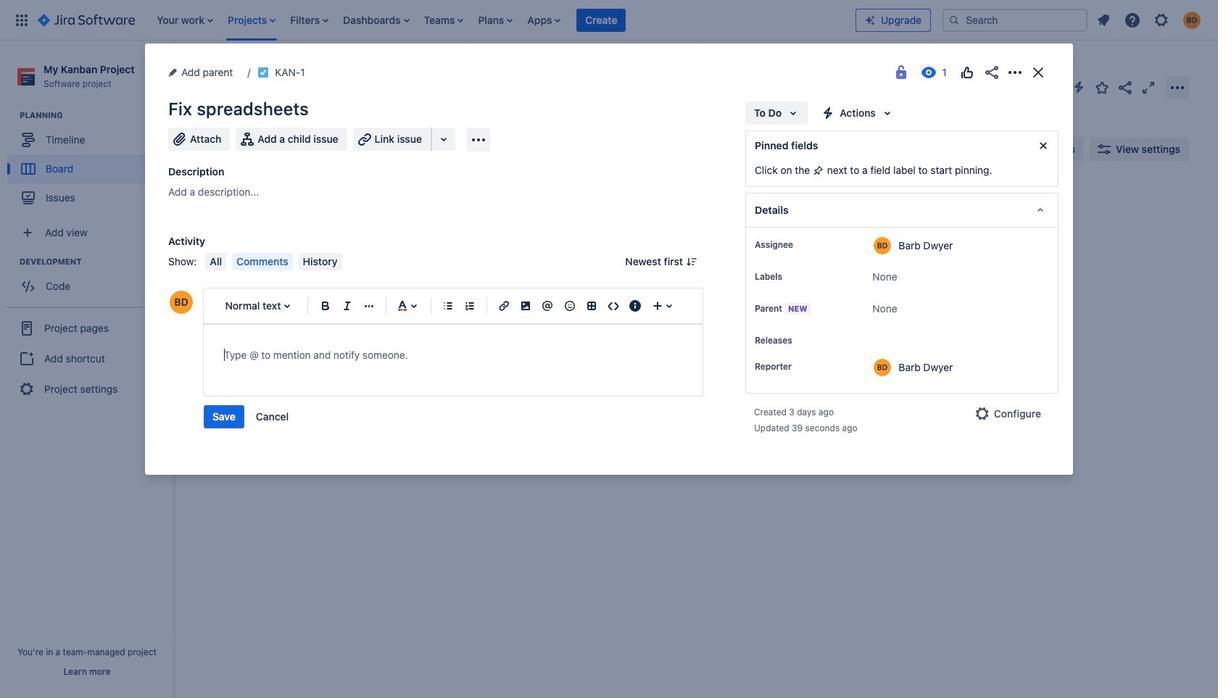 Task type: locate. For each thing, give the bounding box(es) containing it.
group
[[7, 110, 173, 217], [7, 256, 173, 306], [6, 307, 168, 410], [204, 406, 298, 429]]

0 horizontal spatial list
[[150, 0, 856, 40]]

list
[[150, 0, 856, 40], [1091, 7, 1210, 33]]

1 more information about barb dwyer image from the top
[[875, 237, 892, 255]]

add people image
[[357, 141, 374, 158]]

1 vertical spatial heading
[[20, 256, 173, 268]]

1 vertical spatial more information about barb dwyer image
[[875, 359, 892, 377]]

heading
[[20, 110, 173, 121], [20, 256, 173, 268]]

task image
[[258, 67, 269, 78], [216, 263, 227, 274]]

0 horizontal spatial task image
[[216, 263, 227, 274]]

Comment - Main content area, start typing to enter text. text field
[[224, 347, 683, 364]]

search image
[[949, 14, 961, 26]]

1 horizontal spatial list
[[1091, 7, 1210, 33]]

8 list item from the left
[[577, 0, 627, 40]]

1 vertical spatial task image
[[216, 263, 227, 274]]

None search field
[[943, 8, 1088, 32]]

menu bar
[[203, 253, 345, 271]]

2 more information about barb dwyer image from the top
[[875, 359, 892, 377]]

star kan board image
[[1094, 79, 1112, 96]]

actions image
[[1007, 64, 1025, 81]]

assignee pin to top. only you can see pinned fields. image
[[797, 239, 808, 251]]

enter full screen image
[[1141, 79, 1158, 96]]

0 vertical spatial more information about barb dwyer image
[[875, 237, 892, 255]]

0 vertical spatial task image
[[258, 67, 269, 78]]

Search this board text field
[[205, 136, 271, 163]]

copy link to issue image
[[302, 66, 314, 78]]

banner
[[0, 0, 1219, 41]]

Search field
[[943, 8, 1088, 32]]

more information about barb dwyer image
[[875, 237, 892, 255], [875, 359, 892, 377]]

list item
[[153, 0, 218, 40], [224, 0, 280, 40], [286, 0, 333, 40], [339, 0, 414, 40], [420, 0, 468, 40], [474, 0, 518, 40], [523, 0, 566, 40], [577, 0, 627, 40]]

add image, video, or file image
[[518, 297, 535, 315]]

0 vertical spatial heading
[[20, 110, 173, 121]]

1 list item from the left
[[153, 0, 218, 40]]

dialog
[[145, 44, 1074, 475]]

jira software image
[[38, 11, 135, 29], [38, 11, 135, 29]]



Task type: vqa. For each thing, say whether or not it's contained in the screenshot.
rightmost LIST
yes



Task type: describe. For each thing, give the bounding box(es) containing it.
labels pin to top. only you can see pinned fields. image
[[786, 271, 797, 283]]

bold ⌘b image
[[317, 297, 334, 315]]

primary element
[[9, 0, 856, 40]]

italic ⌘i image
[[339, 297, 356, 315]]

mention image
[[539, 297, 557, 315]]

table image
[[583, 297, 601, 315]]

6 list item from the left
[[474, 0, 518, 40]]

1 horizontal spatial task image
[[258, 67, 269, 78]]

more information about barb dwyer image for assignee pin to top. only you can see pinned fields. icon on the right top of page
[[875, 237, 892, 255]]

emoji image
[[561, 297, 579, 315]]

numbered list ⌘⇧7 image
[[462, 297, 479, 315]]

info panel image
[[627, 297, 644, 315]]

more formatting image
[[361, 297, 378, 315]]

bullet list ⌘⇧8 image
[[440, 297, 457, 315]]

5 list item from the left
[[420, 0, 468, 40]]

more information about barb dwyer image for reporter pin to top. only you can see pinned fields. image
[[875, 359, 892, 377]]

link web pages and more image
[[435, 131, 453, 148]]

code snippet image
[[605, 297, 622, 315]]

close image
[[1030, 64, 1048, 81]]

4 list item from the left
[[339, 0, 414, 40]]

7 list item from the left
[[523, 0, 566, 40]]

1 heading from the top
[[20, 110, 173, 121]]

create column image
[[820, 190, 837, 208]]

2 heading from the top
[[20, 256, 173, 268]]

reporter pin to top. only you can see pinned fields. image
[[795, 361, 807, 373]]

details element
[[746, 193, 1059, 228]]

sidebar element
[[0, 41, 174, 699]]

hide message image
[[1035, 137, 1053, 155]]

3 list item from the left
[[286, 0, 333, 40]]

link image
[[496, 297, 513, 315]]

add app image
[[470, 131, 488, 148]]

vote options: no one has voted for this issue yet. image
[[959, 64, 977, 81]]

2 list item from the left
[[224, 0, 280, 40]]



